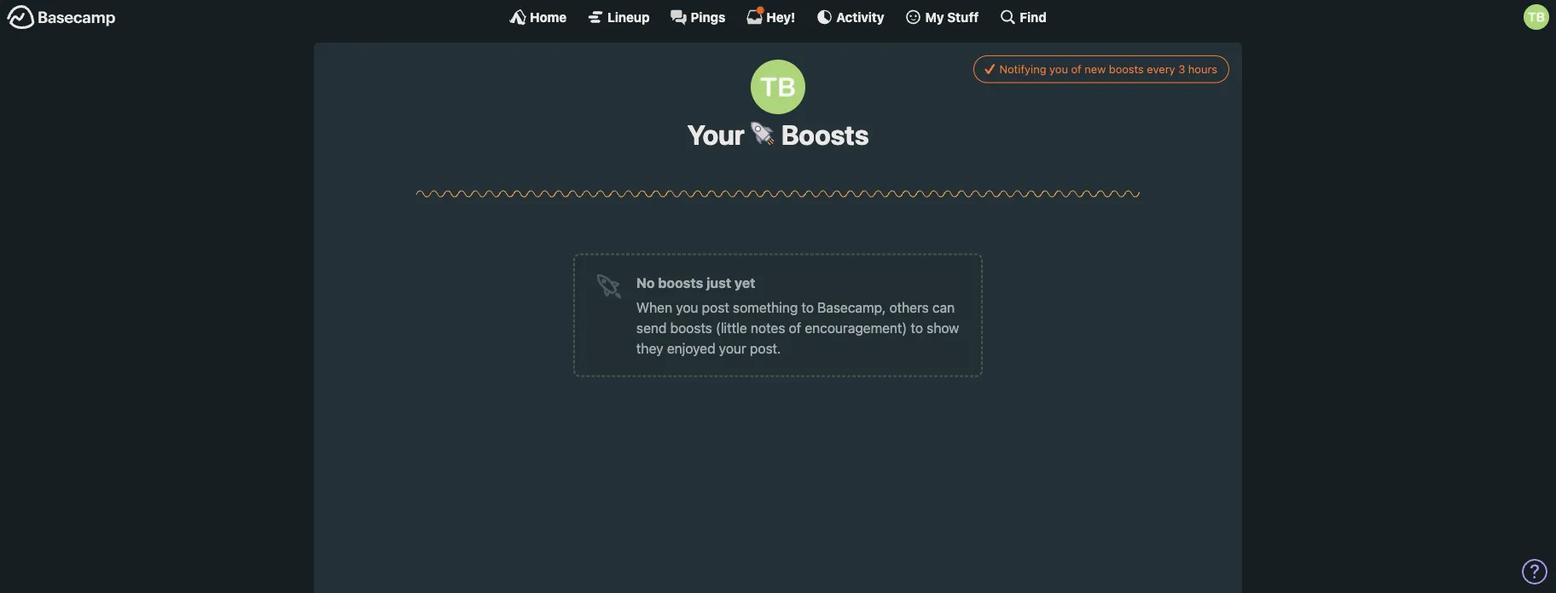 Task type: locate. For each thing, give the bounding box(es) containing it.
you inside the 'no boosts just yet when you post something to basecamp, others can send boosts (little notes of encouragement) to show they enjoyed your post.'
[[676, 299, 698, 316]]

you
[[1049, 63, 1068, 76], [676, 299, 698, 316]]

you right "notifying"
[[1049, 63, 1068, 76]]

activity
[[836, 9, 884, 24]]

to right something
[[801, 299, 814, 316]]

you left post
[[676, 299, 698, 316]]

1 vertical spatial to
[[911, 320, 923, 336]]

encouragement)
[[805, 320, 907, 336]]

notifying
[[999, 63, 1046, 76]]

lineup link
[[587, 9, 650, 26]]

1 vertical spatial you
[[676, 299, 698, 316]]

boosts up enjoyed
[[670, 320, 712, 336]]

0 horizontal spatial to
[[801, 299, 814, 316]]

boosts
[[1109, 63, 1144, 76], [658, 275, 703, 291], [670, 320, 712, 336]]

to
[[801, 299, 814, 316], [911, 320, 923, 336]]

show
[[927, 320, 959, 336]]

of
[[1071, 63, 1082, 76], [789, 320, 801, 336]]

boosts right no
[[658, 275, 703, 291]]

1 vertical spatial boosts
[[658, 275, 703, 291]]

1 horizontal spatial you
[[1049, 63, 1068, 76]]

0 vertical spatial you
[[1049, 63, 1068, 76]]

boosts right new
[[1109, 63, 1144, 76]]

my stuff
[[925, 9, 979, 24]]

0 vertical spatial boosts
[[1109, 63, 1144, 76]]

to down others
[[911, 320, 923, 336]]

post
[[702, 299, 729, 316]]

2 vertical spatial boosts
[[670, 320, 712, 336]]

my stuff button
[[905, 9, 979, 26]]

of left new
[[1071, 63, 1082, 76]]

main element
[[0, 0, 1556, 33]]

0 horizontal spatial you
[[676, 299, 698, 316]]

notes
[[751, 320, 785, 336]]

1 vertical spatial of
[[789, 320, 801, 336]]

just
[[707, 275, 731, 291]]

0 horizontal spatial of
[[789, 320, 801, 336]]

basecamp,
[[817, 299, 886, 316]]

hey!
[[766, 9, 795, 24]]

yet
[[735, 275, 755, 291]]

(little
[[716, 320, 747, 336]]

stuff
[[947, 9, 979, 24]]

send
[[636, 320, 667, 336]]

0 vertical spatial of
[[1071, 63, 1082, 76]]

find button
[[999, 9, 1047, 26]]

pings
[[691, 9, 725, 24]]

tim burton image
[[1524, 4, 1549, 30]]

3
[[1178, 63, 1185, 76]]

notifying you of new boosts every 3 hours button
[[974, 55, 1229, 83]]

1 horizontal spatial of
[[1071, 63, 1082, 76]]

can
[[932, 299, 955, 316]]

others
[[889, 299, 929, 316]]

0 vertical spatial to
[[801, 299, 814, 316]]

boosts inside button
[[1109, 63, 1144, 76]]

of right "notes"
[[789, 320, 801, 336]]

hey! button
[[746, 6, 795, 26]]

when
[[636, 299, 672, 316]]

something
[[733, 299, 798, 316]]

switch accounts image
[[7, 4, 116, 31]]



Task type: vqa. For each thing, say whether or not it's contained in the screenshot.
Find
yes



Task type: describe. For each thing, give the bounding box(es) containing it.
your
[[719, 340, 746, 356]]

lineup
[[608, 9, 650, 24]]

your
[[687, 119, 750, 151]]

notifying you of new boosts every 3 hours
[[999, 63, 1217, 76]]

my
[[925, 9, 944, 24]]

activity link
[[816, 9, 884, 26]]

pings button
[[670, 9, 725, 26]]

of inside the 'no boosts just yet when you post something to basecamp, others can send boosts (little notes of encouragement) to show they enjoyed your post.'
[[789, 320, 801, 336]]

home link
[[509, 9, 567, 26]]

you inside button
[[1049, 63, 1068, 76]]

find
[[1020, 9, 1047, 24]]

hours
[[1188, 63, 1217, 76]]

no
[[636, 275, 655, 291]]

boosts
[[776, 119, 869, 151]]

new
[[1085, 63, 1106, 76]]

they
[[636, 340, 663, 356]]

of inside button
[[1071, 63, 1082, 76]]

post.
[[750, 340, 781, 356]]

enjoyed
[[667, 340, 715, 356]]

no boosts just yet when you post something to basecamp, others can send boosts (little notes of encouragement) to show they enjoyed your post.
[[636, 275, 959, 356]]

tim burton image
[[751, 60, 805, 114]]

1 horizontal spatial to
[[911, 320, 923, 336]]

every
[[1147, 63, 1175, 76]]

home
[[530, 9, 567, 24]]



